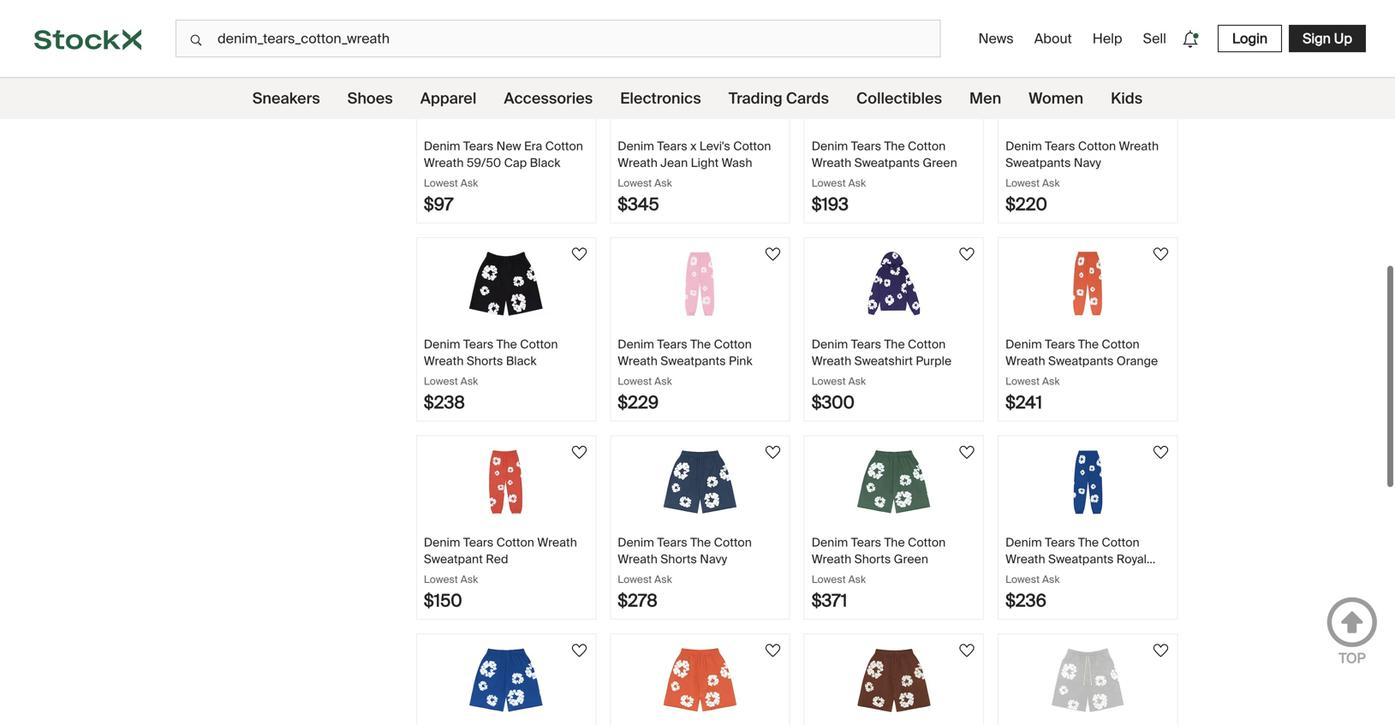 Task type: describe. For each thing, give the bounding box(es) containing it.
tears inside denim tears the cotton wreath sweatpants royal blue
[[1045, 531, 1075, 547]]

denim tears the cotton wreath shorts royal blue image
[[446, 645, 566, 709]]

login
[[1232, 30, 1268, 48]]

$220
[[1006, 190, 1047, 212]]

lowest inside "lowest ask $236"
[[1006, 570, 1040, 583]]

electronics link
[[620, 78, 701, 119]]

denim tears the cotton wreath sweatpants orange lowest ask $241
[[1006, 333, 1158, 410]]

trading cards link
[[729, 78, 829, 119]]

cotton inside the denim tears new era cotton wreath 59/50 cap black lowest ask $97
[[545, 135, 583, 151]]

the for $193
[[884, 135, 905, 151]]

denim tears the cotton wreath shorts navy image
[[640, 447, 760, 511]]

news link
[[972, 23, 1021, 54]]

stockx logo link
[[0, 0, 176, 77]]

$238
[[424, 388, 465, 410]]

men link
[[970, 78, 1001, 119]]

denim for $238
[[424, 333, 460, 349]]

about
[[1034, 30, 1072, 48]]

denim tears the cotton wreath sweatpants pink lowest ask $229
[[618, 333, 753, 410]]

lowest inside "denim tears x levi's cotton wreath jean light wash lowest ask $345"
[[618, 173, 652, 186]]

purple
[[916, 350, 952, 366]]

denim tears the cotton wreath shorts brown image
[[834, 645, 954, 709]]

the for $371
[[884, 531, 905, 547]]

shorts for $278
[[661, 548, 697, 564]]

sign
[[1303, 30, 1331, 48]]

sweatpants for $241
[[1048, 350, 1114, 366]]

cotton inside denim tears the cotton wreath sweatpants green lowest ask $193
[[908, 135, 946, 151]]

tears for $193
[[851, 135, 881, 151]]

tears for $300
[[851, 333, 881, 349]]

follow image for $150
[[569, 439, 590, 460]]

sweatpants for $193
[[855, 151, 920, 167]]

Search... search field
[[176, 20, 941, 57]]

ask inside the denim tears the cotton wreath shorts black lowest ask $238
[[461, 371, 478, 385]]

sneakers
[[252, 89, 320, 108]]

denim tears cotton wreath sweatpants navy image
[[1028, 50, 1148, 114]]

trading
[[729, 89, 783, 108]]

denim for $220
[[1006, 135, 1042, 151]]

wreath inside the denim tears new era cotton wreath 59/50 cap black lowest ask $97
[[424, 151, 464, 167]]

cotton inside the denim tears the cotton wreath shorts black lowest ask $238
[[520, 333, 558, 349]]

new
[[497, 135, 521, 151]]

$150
[[424, 587, 462, 609]]

follow image right 'denim tears the cotton wreath shorts royal blue' image
[[569, 637, 590, 658]]

ask inside denim tears the cotton wreath sweatpants pink lowest ask $229
[[655, 371, 672, 385]]

wreath inside denim tears the cotton wreath sweatshirt purple lowest ask $300
[[812, 350, 852, 366]]

women
[[1029, 89, 1084, 108]]

denim tears the cotton wreath sweatpants royal blue image
[[1028, 447, 1148, 511]]

lowest inside the denim tears the cotton wreath shorts black lowest ask $238
[[424, 371, 458, 385]]

wreath inside denim tears the cotton wreath shorts navy lowest ask $278
[[618, 548, 658, 564]]

login button
[[1218, 25, 1282, 52]]

up
[[1334, 30, 1352, 48]]

follow image for $238
[[569, 241, 590, 261]]

follow image for $97
[[569, 42, 590, 63]]

light
[[691, 151, 719, 167]]

women link
[[1029, 78, 1084, 119]]

denim tears the cotton wreath shorts green image
[[834, 447, 954, 511]]

wreath inside denim tears the cotton wreath sweatpants pink lowest ask $229
[[618, 350, 658, 366]]

cotton inside "denim tears x levi's cotton wreath jean light wash lowest ask $345"
[[733, 135, 771, 151]]

shorts for $238
[[467, 350, 503, 366]]

apparel
[[420, 89, 477, 108]]

cotton inside denim tears the cotton wreath sweatshirt purple lowest ask $300
[[908, 333, 946, 349]]

denim for $241
[[1006, 333, 1042, 349]]

$278
[[618, 587, 658, 609]]

ask inside denim tears cotton wreath sweatpant red lowest ask $150
[[461, 570, 478, 583]]

$193
[[812, 190, 849, 212]]

the for $278
[[690, 531, 711, 547]]

royal
[[1117, 548, 1147, 564]]

blue
[[1006, 564, 1031, 580]]

ask inside "lowest ask $236"
[[1042, 570, 1060, 583]]

wreath inside denim tears the cotton wreath shorts green lowest ask $371
[[812, 548, 852, 564]]

the for $241
[[1078, 333, 1099, 349]]

collectibles
[[856, 89, 942, 108]]

sweatshirt
[[855, 350, 913, 366]]

denim tears new era cotton wreath 59/50 cap black lowest ask $97
[[424, 135, 583, 212]]

notification unread icon image
[[1178, 27, 1202, 51]]

tears for $229
[[657, 333, 688, 349]]

$97
[[424, 190, 453, 212]]

cotton inside denim tears the cotton wreath sweatpants pink lowest ask $229
[[714, 333, 752, 349]]

follow image for $345
[[763, 42, 783, 63]]

stockx logo image
[[34, 29, 141, 50]]

the inside denim tears the cotton wreath sweatpants royal blue
[[1078, 531, 1099, 547]]

follow image right denim tears the cotton wreath shorts brown image
[[957, 637, 977, 658]]

denim tears the cotton wreath sweatpants pink image
[[640, 248, 760, 313]]

tears for $278
[[657, 531, 688, 547]]

follow image for $236
[[1151, 439, 1171, 460]]

wreath inside denim tears cotton wreath sweatpants navy lowest ask $220
[[1119, 135, 1159, 151]]

cotton inside denim tears cotton wreath sweatpants navy lowest ask $220
[[1078, 135, 1116, 151]]

ask inside denim tears the cotton wreath shorts green lowest ask $371
[[848, 570, 866, 583]]

sell
[[1143, 30, 1166, 48]]

collectibles link
[[856, 78, 942, 119]]

denim tears the cotton wreath shorts orange image
[[640, 645, 760, 709]]

wreath inside the denim tears the cotton wreath shorts black lowest ask $238
[[424, 350, 464, 366]]

shoes
[[347, 89, 393, 108]]

tears for $241
[[1045, 333, 1075, 349]]

x
[[690, 135, 697, 151]]

lowest inside denim tears cotton wreath sweatpant red lowest ask $150
[[424, 570, 458, 583]]

denim tears the cotton wreath sweatpants green image
[[834, 50, 954, 114]]

lowest inside denim tears the cotton wreath sweatpants pink lowest ask $229
[[618, 371, 652, 385]]

denim for $97
[[424, 135, 460, 151]]

$345
[[618, 190, 659, 212]]

denim inside denim tears the cotton wreath sweatpants royal blue
[[1006, 531, 1042, 547]]



Task type: vqa. For each thing, say whether or not it's contained in the screenshot.
store to the top
no



Task type: locate. For each thing, give the bounding box(es) containing it.
tears inside denim tears the cotton wreath sweatpants orange lowest ask $241
[[1045, 333, 1075, 349]]

follow image for $220
[[1151, 42, 1171, 63]]

shorts down denim tears the cotton wreath shorts black image
[[467, 350, 503, 366]]

denim for $278
[[618, 531, 654, 547]]

tears inside the denim tears the cotton wreath shorts black lowest ask $238
[[463, 333, 494, 349]]

shorts inside the denim tears the cotton wreath shorts black lowest ask $238
[[467, 350, 503, 366]]

sweatpants
[[855, 151, 920, 167], [1006, 151, 1071, 167], [661, 350, 726, 366], [1048, 350, 1114, 366], [1048, 548, 1114, 564]]

$300
[[812, 388, 855, 410]]

news
[[979, 30, 1014, 48]]

wreath
[[1119, 135, 1159, 151], [424, 151, 464, 167], [618, 151, 658, 167], [812, 151, 852, 167], [424, 350, 464, 366], [618, 350, 658, 366], [812, 350, 852, 366], [1006, 350, 1046, 366], [537, 531, 577, 547], [618, 548, 658, 564], [812, 548, 852, 564], [1006, 548, 1046, 564]]

cap
[[504, 151, 527, 167]]

green for $193
[[923, 151, 957, 167]]

the down denim tears the cotton wreath shorts green "image"
[[884, 531, 905, 547]]

jean
[[661, 151, 688, 167]]

ask inside denim tears the cotton wreath shorts navy lowest ask $278
[[655, 570, 672, 583]]

denim inside denim tears the cotton wreath sweatpants green lowest ask $193
[[812, 135, 848, 151]]

wreath left 59/50
[[424, 151, 464, 167]]

cotton up purple
[[908, 333, 946, 349]]

navy down denim tears the cotton wreath shorts navy image
[[700, 548, 727, 564]]

denim tears cotton wreath sweatpant red lowest ask $150
[[424, 531, 577, 609]]

the for $238
[[497, 333, 517, 349]]

ask inside denim tears the cotton wreath sweatpants green lowest ask $193
[[848, 173, 866, 186]]

lowest inside denim tears the cotton wreath shorts navy lowest ask $278
[[618, 570, 652, 583]]

denim inside denim tears cotton wreath sweatpant red lowest ask $150
[[424, 531, 460, 547]]

shorts down denim tears the cotton wreath shorts green "image"
[[855, 548, 891, 564]]

black down denim tears the cotton wreath shorts black image
[[506, 350, 537, 366]]

tears inside denim tears the cotton wreath sweatpants pink lowest ask $229
[[657, 333, 688, 349]]

follow image for $241
[[1151, 241, 1171, 261]]

denim inside denim tears the cotton wreath sweatpants orange lowest ask $241
[[1006, 333, 1042, 349]]

wreath up $229
[[618, 350, 658, 366]]

denim for $300
[[812, 333, 848, 349]]

tears down denim tears the cotton wreath sweatpants orange image
[[1045, 333, 1075, 349]]

lowest inside denim tears the cotton wreath sweatpants orange lowest ask $241
[[1006, 371, 1040, 385]]

denim tears x levi's cotton wreath jean light wash image
[[640, 50, 760, 114]]

the down collectibles link
[[884, 135, 905, 151]]

help link
[[1086, 23, 1129, 54]]

denim tears the cotton wreath shorts grey image
[[1028, 645, 1148, 709]]

black inside the denim tears new era cotton wreath 59/50 cap black lowest ask $97
[[530, 151, 560, 167]]

denim down electronics link
[[618, 135, 654, 151]]

tears down the denim tears the cotton wreath sweatpants pink image
[[657, 333, 688, 349]]

denim up the $300
[[812, 333, 848, 349]]

denim up $371
[[812, 531, 848, 547]]

lowest up $241
[[1006, 371, 1040, 385]]

0 vertical spatial green
[[923, 151, 957, 167]]

tears
[[463, 135, 494, 151], [657, 135, 688, 151], [851, 135, 881, 151], [1045, 135, 1075, 151], [463, 333, 494, 349], [657, 333, 688, 349], [851, 333, 881, 349], [1045, 333, 1075, 349], [463, 531, 494, 547], [657, 531, 688, 547], [851, 531, 881, 547], [1045, 531, 1075, 547]]

tears inside denim tears the cotton wreath sweatpants green lowest ask $193
[[851, 135, 881, 151]]

2 horizontal spatial shorts
[[855, 548, 891, 564]]

wreath up $193
[[812, 151, 852, 167]]

denim tears the cotton wreath sweatpants royal blue
[[1006, 531, 1147, 580]]

lowest up $193
[[812, 173, 846, 186]]

ask inside "denim tears x levi's cotton wreath jean light wash lowest ask $345"
[[655, 173, 672, 186]]

cotton up orange
[[1102, 333, 1140, 349]]

denim up $241
[[1006, 333, 1042, 349]]

denim for $345
[[618, 135, 654, 151]]

sweatpants left pink
[[661, 350, 726, 366]]

$371
[[812, 587, 847, 609]]

sneakers link
[[252, 78, 320, 119]]

wreath up $371
[[812, 548, 852, 564]]

follow image right denim tears the cotton wreath sweatpants royal blue image on the bottom right
[[1151, 439, 1171, 460]]

follow image for $278
[[763, 439, 783, 460]]

tears for $345
[[657, 135, 688, 151]]

tears down women link
[[1045, 135, 1075, 151]]

1 horizontal spatial shorts
[[661, 548, 697, 564]]

tears up the red in the left bottom of the page
[[463, 531, 494, 547]]

tears inside denim tears cotton wreath sweatpants navy lowest ask $220
[[1045, 135, 1075, 151]]

shorts
[[467, 350, 503, 366], [661, 548, 697, 564], [855, 548, 891, 564]]

green inside denim tears the cotton wreath sweatpants green lowest ask $193
[[923, 151, 957, 167]]

green inside denim tears the cotton wreath shorts green lowest ask $371
[[894, 548, 928, 564]]

lowest inside the denim tears new era cotton wreath 59/50 cap black lowest ask $97
[[424, 173, 458, 186]]

orange
[[1117, 350, 1158, 366]]

ask inside denim tears the cotton wreath sweatpants orange lowest ask $241
[[1042, 371, 1060, 385]]

denim tears the cotton wreath shorts navy lowest ask $278
[[618, 531, 752, 609]]

cotton down collectibles link
[[908, 135, 946, 151]]

tears up 59/50
[[463, 135, 494, 151]]

denim tears x levi's cotton wreath jean light wash lowest ask $345
[[618, 135, 771, 212]]

tears inside denim tears the cotton wreath sweatshirt purple lowest ask $300
[[851, 333, 881, 349]]

denim for $150
[[424, 531, 460, 547]]

product category switcher element
[[0, 78, 1395, 119]]

follow image up accessories link
[[569, 42, 590, 63]]

denim
[[424, 135, 460, 151], [618, 135, 654, 151], [812, 135, 848, 151], [1006, 135, 1042, 151], [424, 333, 460, 349], [618, 333, 654, 349], [812, 333, 848, 349], [1006, 333, 1042, 349], [424, 531, 460, 547], [618, 531, 654, 547], [812, 531, 848, 547], [1006, 531, 1042, 547]]

denim for $229
[[618, 333, 654, 349]]

tears for $238
[[463, 333, 494, 349]]

sign up
[[1303, 30, 1352, 48]]

follow image for $300
[[957, 241, 977, 261]]

follow image right denim tears the cotton wreath sweatshirt purple image
[[957, 241, 977, 261]]

pink
[[729, 350, 753, 366]]

follow image right denim tears the cotton wreath shorts green "image"
[[957, 439, 977, 460]]

follow image right denim tears the cotton wreath shorts navy image
[[763, 439, 783, 460]]

cotton down denim tears the cotton wreath shorts navy image
[[714, 531, 752, 547]]

tears for $150
[[463, 531, 494, 547]]

follow image for $371
[[957, 439, 977, 460]]

kids link
[[1111, 78, 1143, 119]]

lowest up $345
[[618, 173, 652, 186]]

cotton down denim tears the cotton wreath shorts green "image"
[[908, 531, 946, 547]]

red
[[486, 548, 508, 564]]

sweatpants inside denim tears the cotton wreath sweatpants pink lowest ask $229
[[661, 350, 726, 366]]

shorts inside denim tears the cotton wreath shorts navy lowest ask $278
[[661, 548, 697, 564]]

denim down apparel
[[424, 135, 460, 151]]

the for $300
[[884, 333, 905, 349]]

denim inside the denim tears the cotton wreath shorts black lowest ask $238
[[424, 333, 460, 349]]

the down denim tears the cotton wreath shorts navy image
[[690, 531, 711, 547]]

cotton inside denim tears cotton wreath sweatpant red lowest ask $150
[[497, 531, 534, 547]]

$236
[[1006, 587, 1047, 609]]

lowest inside denim tears the cotton wreath sweatshirt purple lowest ask $300
[[812, 371, 846, 385]]

sweatpants inside denim tears the cotton wreath sweatpants orange lowest ask $241
[[1048, 350, 1114, 366]]

the inside denim tears the cotton wreath sweatpants pink lowest ask $229
[[690, 333, 711, 349]]

0 vertical spatial black
[[530, 151, 560, 167]]

navy inside denim tears the cotton wreath shorts navy lowest ask $278
[[700, 548, 727, 564]]

the inside denim tears the cotton wreath sweatpants green lowest ask $193
[[884, 135, 905, 151]]

back to top image
[[1327, 597, 1378, 648]]

lowest up $278
[[618, 570, 652, 583]]

the inside denim tears the cotton wreath sweatpants orange lowest ask $241
[[1078, 333, 1099, 349]]

wreath inside denim tears the cotton wreath sweatpants orange lowest ask $241
[[1006, 350, 1046, 366]]

$241
[[1006, 388, 1042, 410]]

sell link
[[1136, 23, 1173, 54]]

tears inside denim tears the cotton wreath shorts green lowest ask $371
[[851, 531, 881, 547]]

black down era
[[530, 151, 560, 167]]

cotton right era
[[545, 135, 583, 151]]

the inside the denim tears the cotton wreath shorts black lowest ask $238
[[497, 333, 517, 349]]

sweatpants inside denim tears cotton wreath sweatpants navy lowest ask $220
[[1006, 151, 1071, 167]]

sweatpants for $229
[[661, 350, 726, 366]]

green down denim tears the cotton wreath shorts green "image"
[[894, 548, 928, 564]]

lowest up $220
[[1006, 173, 1040, 186]]

follow image right "denim tears the cotton wreath shorts grey" image
[[1151, 637, 1171, 658]]

green for $371
[[894, 548, 928, 564]]

sign up button
[[1289, 25, 1366, 52]]

follow image right denim tears the cotton wreath sweatpants orange image
[[1151, 241, 1171, 261]]

black
[[530, 151, 560, 167], [506, 350, 537, 366]]

help
[[1093, 30, 1123, 48]]

tears for $371
[[851, 531, 881, 547]]

cotton up royal
[[1102, 531, 1140, 547]]

wreath up $241
[[1006, 350, 1046, 366]]

lowest up $371
[[812, 570, 846, 583]]

lowest up '$97'
[[424, 173, 458, 186]]

denim inside denim tears cotton wreath sweatpants navy lowest ask $220
[[1006, 135, 1042, 151]]

top
[[1339, 650, 1366, 668]]

denim up $278
[[618, 531, 654, 547]]

the up sweatshirt
[[884, 333, 905, 349]]

1 vertical spatial black
[[506, 350, 537, 366]]

1 horizontal spatial navy
[[1074, 151, 1101, 167]]

shorts inside denim tears the cotton wreath shorts green lowest ask $371
[[855, 548, 891, 564]]

tears inside the denim tears new era cotton wreath 59/50 cap black lowest ask $97
[[463, 135, 494, 151]]

ask inside the denim tears new era cotton wreath 59/50 cap black lowest ask $97
[[461, 173, 478, 186]]

lowest
[[424, 173, 458, 186], [618, 173, 652, 186], [812, 173, 846, 186], [1006, 173, 1040, 186], [424, 371, 458, 385], [618, 371, 652, 385], [812, 371, 846, 385], [1006, 371, 1040, 385], [424, 570, 458, 583], [618, 570, 652, 583], [812, 570, 846, 583], [1006, 570, 1040, 583]]

green
[[923, 151, 957, 167], [894, 548, 928, 564]]

wreath inside denim tears cotton wreath sweatpant red lowest ask $150
[[537, 531, 577, 547]]

lowest up $236
[[1006, 570, 1040, 583]]

59/50
[[467, 151, 501, 167]]

sweatpants left orange
[[1048, 350, 1114, 366]]

tears up "lowest ask $236"
[[1045, 531, 1075, 547]]

shoes link
[[347, 78, 393, 119]]

tears inside denim tears the cotton wreath shorts navy lowest ask $278
[[657, 531, 688, 547]]

the down denim tears the cotton wreath sweatpants orange image
[[1078, 333, 1099, 349]]

1 vertical spatial navy
[[700, 548, 727, 564]]

denim up blue
[[1006, 531, 1042, 547]]

the down denim tears the cotton wreath sweatpants royal blue image on the bottom right
[[1078, 531, 1099, 547]]

sweatpants down collectibles link
[[855, 151, 920, 167]]

tears for $220
[[1045, 135, 1075, 151]]

denim for $371
[[812, 531, 848, 547]]

the
[[884, 135, 905, 151], [497, 333, 517, 349], [690, 333, 711, 349], [884, 333, 905, 349], [1078, 333, 1099, 349], [690, 531, 711, 547], [884, 531, 905, 547], [1078, 531, 1099, 547]]

denim tears the cotton wreath shorts black lowest ask $238
[[424, 333, 558, 410]]

tears down denim tears the cotton wreath shorts green "image"
[[851, 531, 881, 547]]

tears up sweatshirt
[[851, 333, 881, 349]]

cotton inside denim tears the cotton wreath shorts navy lowest ask $278
[[714, 531, 752, 547]]

0 horizontal spatial shorts
[[467, 350, 503, 366]]

denim tears the cotton wreath shorts black image
[[446, 248, 566, 313]]

denim inside "denim tears x levi's cotton wreath jean light wash lowest ask $345"
[[618, 135, 654, 151]]

$229
[[618, 388, 659, 410]]

ask inside denim tears the cotton wreath sweatshirt purple lowest ask $300
[[848, 371, 866, 385]]

denim inside denim tears the cotton wreath sweatshirt purple lowest ask $300
[[812, 333, 848, 349]]

follow image right denim tears the cotton wreath shorts orange image
[[763, 637, 783, 658]]

follow image for $229
[[763, 241, 783, 261]]

sweatpant
[[424, 548, 483, 564]]

the down denim tears the cotton wreath shorts black image
[[497, 333, 517, 349]]

the inside denim tears the cotton wreath shorts navy lowest ask $278
[[690, 531, 711, 547]]

navy inside denim tears cotton wreath sweatpants navy lowest ask $220
[[1074, 151, 1101, 167]]

kids
[[1111, 89, 1143, 108]]

sweatpants up $220
[[1006, 151, 1071, 167]]

the inside denim tears the cotton wreath shorts green lowest ask $371
[[884, 531, 905, 547]]

tears inside "denim tears x levi's cotton wreath jean light wash lowest ask $345"
[[657, 135, 688, 151]]

lowest ask $236
[[1006, 570, 1060, 609]]

cotton inside denim tears the cotton wreath shorts green lowest ask $371
[[908, 531, 946, 547]]

tears down collectibles
[[851, 135, 881, 151]]

cotton inside denim tears the cotton wreath sweatpants royal blue
[[1102, 531, 1140, 547]]

lowest up $150
[[424, 570, 458, 583]]

black inside the denim tears the cotton wreath shorts black lowest ask $238
[[506, 350, 537, 366]]

cotton inside denim tears the cotton wreath sweatpants orange lowest ask $241
[[1102, 333, 1140, 349]]

wash
[[722, 151, 752, 167]]

electronics
[[620, 89, 701, 108]]

tears down denim tears the cotton wreath shorts navy image
[[657, 531, 688, 547]]

0 horizontal spatial navy
[[700, 548, 727, 564]]

follow image right denim tears cotton wreath sweatpant red image
[[569, 439, 590, 460]]

denim inside denim tears the cotton wreath shorts green lowest ask $371
[[812, 531, 848, 547]]

cards
[[786, 89, 829, 108]]

lowest inside denim tears cotton wreath sweatpants navy lowest ask $220
[[1006, 173, 1040, 186]]

wreath up the $300
[[812, 350, 852, 366]]

green down collectibles
[[923, 151, 957, 167]]

denim tears the cotton wreath shorts green lowest ask $371
[[812, 531, 946, 609]]

wreath left jean
[[618, 151, 658, 167]]

tears down denim tears the cotton wreath shorts black image
[[463, 333, 494, 349]]

era
[[524, 135, 542, 151]]

denim inside denim tears the cotton wreath sweatpants pink lowest ask $229
[[618, 333, 654, 349]]

denim down women link
[[1006, 135, 1042, 151]]

sweatpants inside denim tears the cotton wreath sweatpants green lowest ask $193
[[855, 151, 920, 167]]

denim tears the cotton wreath sweatshirt purple image
[[834, 248, 954, 313]]

lowest inside denim tears the cotton wreath sweatpants green lowest ask $193
[[812, 173, 846, 186]]

denim tears new era cotton wreath 59/50 cap black image
[[446, 50, 566, 114]]

denim up $229
[[618, 333, 654, 349]]

tears for $97
[[463, 135, 494, 151]]

denim down cards
[[812, 135, 848, 151]]

wreath up $238
[[424, 350, 464, 366]]

cotton down kids
[[1078, 135, 1116, 151]]

wreath up blue
[[1006, 548, 1046, 564]]

follow image
[[569, 42, 590, 63], [763, 42, 783, 63], [1151, 42, 1171, 63], [569, 241, 590, 261], [957, 241, 977, 261], [569, 439, 590, 460], [957, 439, 977, 460], [1151, 439, 1171, 460], [763, 637, 783, 658], [957, 637, 977, 658], [1151, 637, 1171, 658]]

men
[[970, 89, 1001, 108]]

wreath inside "denim tears x levi's cotton wreath jean light wash lowest ask $345"
[[618, 151, 658, 167]]

cotton
[[545, 135, 583, 151], [733, 135, 771, 151], [908, 135, 946, 151], [1078, 135, 1116, 151], [520, 333, 558, 349], [714, 333, 752, 349], [908, 333, 946, 349], [1102, 333, 1140, 349], [497, 531, 534, 547], [714, 531, 752, 547], [908, 531, 946, 547], [1102, 531, 1140, 547]]

about link
[[1028, 23, 1079, 54]]

cotton up the wash
[[733, 135, 771, 151]]

ask inside denim tears cotton wreath sweatpants navy lowest ask $220
[[1042, 173, 1060, 186]]

denim tears the cotton wreath sweatshirt purple lowest ask $300
[[812, 333, 952, 410]]

sweatpants left royal
[[1048, 548, 1114, 564]]

shorts for $371
[[855, 548, 891, 564]]

wreath down denim tears cotton wreath sweatpant red image
[[537, 531, 577, 547]]

sweatpants inside denim tears the cotton wreath sweatpants royal blue
[[1048, 548, 1114, 564]]

cotton up pink
[[714, 333, 752, 349]]

cotton down denim tears the cotton wreath shorts black image
[[520, 333, 558, 349]]

lowest inside denim tears the cotton wreath shorts green lowest ask $371
[[812, 570, 846, 583]]

accessories
[[504, 89, 593, 108]]

1 vertical spatial green
[[894, 548, 928, 564]]

navy down women link
[[1074, 151, 1101, 167]]

denim inside denim tears the cotton wreath shorts navy lowest ask $278
[[618, 531, 654, 547]]

tears up jean
[[657, 135, 688, 151]]

denim inside the denim tears new era cotton wreath 59/50 cap black lowest ask $97
[[424, 135, 460, 151]]

the for $229
[[690, 333, 711, 349]]

wreath down kids link at right top
[[1119, 135, 1159, 151]]

wreath inside denim tears the cotton wreath sweatpants royal blue
[[1006, 548, 1046, 564]]

follow image left "notification unread icon" at top right
[[1151, 42, 1171, 63]]

ask
[[461, 173, 478, 186], [655, 173, 672, 186], [848, 173, 866, 186], [1042, 173, 1060, 186], [461, 371, 478, 385], [655, 371, 672, 385], [848, 371, 866, 385], [1042, 371, 1060, 385], [461, 570, 478, 583], [655, 570, 672, 583], [848, 570, 866, 583], [1042, 570, 1060, 583]]

wreath inside denim tears the cotton wreath sweatpants green lowest ask $193
[[812, 151, 852, 167]]

denim up sweatpant at the left of page
[[424, 531, 460, 547]]

levi's
[[700, 135, 730, 151]]

accessories link
[[504, 78, 593, 119]]

trading cards
[[729, 89, 829, 108]]

the down the denim tears the cotton wreath sweatpants pink image
[[690, 333, 711, 349]]

navy
[[1074, 151, 1101, 167], [700, 548, 727, 564]]

follow image up trading cards
[[763, 42, 783, 63]]

lowest up the $300
[[812, 371, 846, 385]]

cotton up the red in the left bottom of the page
[[497, 531, 534, 547]]

the inside denim tears the cotton wreath sweatshirt purple lowest ask $300
[[884, 333, 905, 349]]

shorts down denim tears the cotton wreath shorts navy image
[[661, 548, 697, 564]]

denim for $193
[[812, 135, 848, 151]]

denim tears cotton wreath sweatpants navy lowest ask $220
[[1006, 135, 1159, 212]]

denim up $238
[[424, 333, 460, 349]]

tears inside denim tears cotton wreath sweatpant red lowest ask $150
[[463, 531, 494, 547]]

wreath up $278
[[618, 548, 658, 564]]

0 vertical spatial navy
[[1074, 151, 1101, 167]]

follow image right denim tears the cotton wreath shorts black image
[[569, 241, 590, 261]]

lowest up $229
[[618, 371, 652, 385]]

lowest up $238
[[424, 371, 458, 385]]

follow image right the denim tears the cotton wreath sweatpants pink image
[[763, 241, 783, 261]]

denim tears cotton wreath sweatpant red image
[[446, 447, 566, 511]]

denim tears the cotton wreath sweatpants green lowest ask $193
[[812, 135, 957, 212]]

follow image
[[763, 241, 783, 261], [1151, 241, 1171, 261], [763, 439, 783, 460], [569, 637, 590, 658]]

apparel link
[[420, 78, 477, 119]]

denim tears the cotton wreath sweatpants orange image
[[1028, 248, 1148, 313]]



